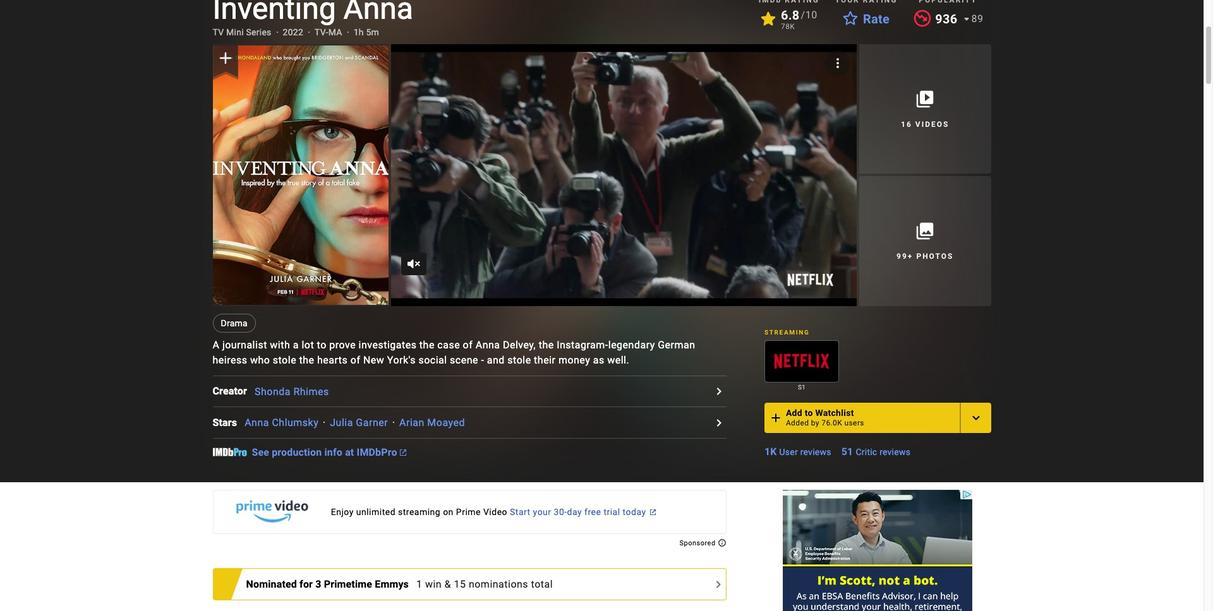 Task type: locate. For each thing, give the bounding box(es) containing it.
0 vertical spatial of
[[463, 339, 473, 351]]

tv-
[[315, 27, 328, 37]]

see more awards and nominations image
[[711, 577, 726, 592]]

reviews for 51
[[880, 447, 911, 458]]

3
[[315, 578, 321, 590]]

launch inline image
[[400, 450, 406, 456]]

heiress
[[213, 354, 247, 366]]

as
[[593, 354, 604, 366]]

start your 30-day free trial today
[[510, 507, 646, 518]]

legendary
[[608, 339, 655, 351]]

reviews for 1k
[[800, 447, 831, 458]]

to
[[317, 339, 327, 351], [805, 408, 813, 418]]

added
[[786, 419, 809, 428]]

users
[[844, 419, 864, 428]]

1 horizontal spatial anna
[[476, 339, 500, 351]]

audacious entrepreneur or con artist? a reporter digs into how anna delvey convinced new york's elite she was a german heiress. based on a true story. image
[[391, 44, 857, 306]]

s1 group
[[764, 340, 839, 393]]

a
[[213, 339, 220, 351]]

lot
[[302, 339, 314, 351]]

journalist
[[222, 339, 267, 351]]

watch on netflix image
[[765, 341, 839, 382]]

99+
[[897, 252, 913, 261]]

0 horizontal spatial to
[[317, 339, 327, 351]]

0 vertical spatial to
[[317, 339, 327, 351]]

to inside add to watchlist added by 76.0k users
[[805, 408, 813, 418]]

tv mini series
[[213, 27, 271, 37]]

936
[[935, 11, 958, 27]]

video player application
[[391, 44, 857, 306]]

51
[[841, 446, 853, 458]]

6.8
[[781, 8, 800, 23]]

1 horizontal spatial to
[[805, 408, 813, 418]]

win
[[425, 579, 442, 591]]

0 vertical spatial see full cast and crew image
[[711, 384, 726, 399]]

see full cast and crew image for creator
[[711, 384, 726, 399]]

user
[[779, 447, 798, 458]]

1 horizontal spatial reviews
[[880, 447, 911, 458]]

free
[[585, 507, 601, 518]]

streaming
[[764, 329, 810, 336]]

the up social
[[419, 339, 435, 351]]

creator
[[213, 385, 247, 397]]

1
[[416, 579, 422, 591]]

10
[[805, 9, 817, 21]]

-
[[481, 354, 484, 366]]

group
[[391, 44, 857, 306], [213, 44, 388, 306], [764, 340, 839, 383]]

1h 5m
[[354, 27, 379, 37]]

rhimes
[[293, 386, 329, 398]]

see production info at imdbpro
[[252, 447, 397, 459]]

series
[[246, 27, 271, 37]]

78k
[[781, 22, 795, 31]]

ma
[[328, 27, 342, 37]]

reviews inside 51 critic reviews
[[880, 447, 911, 458]]

stole down with
[[273, 354, 296, 366]]

0 horizontal spatial the
[[299, 354, 314, 366]]

6.8 / 10 78k
[[781, 8, 817, 31]]

1 horizontal spatial of
[[463, 339, 473, 351]]

1 reviews from the left
[[800, 447, 831, 458]]

well.
[[607, 354, 629, 366]]

16
[[901, 120, 912, 129]]

photos
[[916, 252, 954, 261]]

new
[[363, 354, 384, 366]]

1 see full cast and crew image from the top
[[711, 384, 726, 399]]

reviews right the user
[[800, 447, 831, 458]]

of left new
[[351, 354, 360, 366]]

start
[[510, 507, 531, 518]]

rate
[[863, 11, 890, 27]]

2 reviews from the left
[[880, 447, 911, 458]]

info
[[324, 447, 342, 459]]

1 win & 15 nominations total
[[416, 579, 553, 591]]

york's
[[387, 354, 416, 366]]

shonda rhimes
[[255, 386, 329, 398]]

see full cast and crew image
[[711, 384, 726, 399], [711, 416, 726, 431]]

arrow drop down image
[[959, 11, 974, 27]]

stole down delvey,
[[508, 354, 531, 366]]

the down lot
[[299, 354, 314, 366]]

add title to another list image
[[968, 411, 983, 426]]

0 horizontal spatial anna
[[245, 417, 269, 429]]

s1
[[798, 384, 806, 391]]

1 vertical spatial of
[[351, 354, 360, 366]]

to right lot
[[317, 339, 327, 351]]

reviews right critic
[[880, 447, 911, 458]]

0 horizontal spatial reviews
[[800, 447, 831, 458]]

of up the scene
[[463, 339, 473, 351]]

0 horizontal spatial of
[[351, 354, 360, 366]]

nominations
[[469, 579, 528, 591]]

2022
[[283, 27, 303, 37]]

tv-ma button
[[315, 26, 342, 39]]

0 vertical spatial anna
[[476, 339, 500, 351]]

a journalist with a lot to prove investigates the case of anna delvey, the instagram-legendary german heiress who stole the hearts of new york's social scene - and stole their money as well.
[[213, 339, 695, 366]]

garner
[[356, 417, 388, 429]]

2 see full cast and crew image from the top
[[711, 416, 726, 431]]

delvey,
[[503, 339, 536, 351]]

primetime
[[324, 578, 372, 590]]

anna chlumsky button
[[245, 417, 319, 429]]

nominated for 3 primetime emmys button
[[246, 577, 416, 592]]

5m
[[366, 27, 379, 37]]

anna up see
[[245, 417, 269, 429]]

by
[[811, 419, 819, 428]]

nominated for 3 primetime emmys
[[246, 578, 409, 590]]

99+ photos
[[897, 252, 954, 261]]

reviews inside the 1k user reviews
[[800, 447, 831, 458]]

1 vertical spatial see full cast and crew image
[[711, 416, 726, 431]]

to up by
[[805, 408, 813, 418]]

16 videos button
[[859, 44, 991, 174]]

julia garner in inventing anna (2022) image
[[213, 45, 388, 305]]

instagram-
[[557, 339, 608, 351]]

anna chlumsky
[[245, 417, 319, 429]]

total
[[531, 579, 553, 591]]

your
[[533, 507, 551, 518]]

1 vertical spatial to
[[805, 408, 813, 418]]

anna inside "a journalist with a lot to prove investigates the case of anna delvey, the instagram-legendary german heiress who stole the hearts of new york's social scene - and stole their money as well."
[[476, 339, 500, 351]]

start your 30-day free trial today link
[[213, 490, 726, 535]]

the up 'their'
[[539, 339, 554, 351]]

shonda rhimes button
[[255, 386, 329, 398]]

advertisement region
[[783, 490, 972, 612]]

anna up -
[[476, 339, 500, 351]]

0 horizontal spatial stole
[[273, 354, 296, 366]]

1 horizontal spatial stole
[[508, 354, 531, 366]]



Task type: vqa. For each thing, say whether or not it's contained in the screenshot.
free at the left of the page
yes



Task type: describe. For each thing, give the bounding box(es) containing it.
videos
[[915, 120, 949, 129]]

stars
[[213, 417, 237, 429]]

add
[[786, 408, 802, 418]]

stars button
[[213, 416, 245, 431]]

1 vertical spatial anna
[[245, 417, 269, 429]]

their
[[534, 354, 556, 366]]

sponsored
[[680, 540, 718, 548]]

volume off image
[[406, 256, 421, 271]]

trial
[[604, 507, 620, 518]]

arian
[[399, 417, 425, 429]]

social
[[419, 354, 447, 366]]

shonda
[[255, 386, 291, 398]]

30-
[[554, 507, 567, 518]]

for
[[300, 578, 313, 590]]

see
[[252, 447, 269, 459]]

see full cast and crew image for stars
[[711, 416, 726, 431]]

/
[[801, 9, 805, 21]]

chlumsky
[[272, 417, 319, 429]]

15
[[454, 579, 466, 591]]

moayed
[[427, 417, 465, 429]]

german
[[658, 339, 695, 351]]

today
[[623, 507, 646, 518]]

imdbpro
[[357, 447, 397, 459]]

scene
[[450, 354, 478, 366]]

arian moayed
[[399, 417, 465, 429]]

hearts
[[317, 354, 348, 366]]

2 horizontal spatial the
[[539, 339, 554, 351]]

julia
[[330, 417, 353, 429]]

nominated
[[246, 578, 297, 590]]

tv
[[213, 27, 224, 37]]

rate button
[[835, 8, 897, 30]]

add to watchlist added by 76.0k users
[[786, 408, 864, 428]]

creator button
[[213, 384, 255, 399]]

1k
[[764, 446, 777, 458]]

1 horizontal spatial the
[[419, 339, 435, 351]]

emmys
[[375, 578, 409, 590]]

tv-ma
[[315, 27, 342, 37]]

99+ photos button
[[859, 176, 991, 306]]

video autoplay preference image
[[830, 56, 845, 71]]

julia garner button
[[330, 417, 388, 429]]

drama
[[221, 318, 248, 328]]

watch official trailer element
[[391, 44, 857, 306]]

1 stole from the left
[[273, 354, 296, 366]]

drama button
[[213, 314, 256, 333]]

51 critic reviews
[[841, 446, 911, 458]]

arian moayed button
[[399, 417, 465, 429]]

prove
[[329, 339, 356, 351]]

2022 button
[[283, 26, 303, 39]]

investigates
[[359, 339, 417, 351]]

julia garner
[[330, 417, 388, 429]]

production
[[272, 447, 322, 459]]

and
[[487, 354, 505, 366]]

&
[[445, 579, 451, 591]]

76.0k
[[822, 419, 842, 428]]

case
[[437, 339, 460, 351]]

1h
[[354, 27, 364, 37]]

with
[[270, 339, 290, 351]]

at
[[345, 447, 354, 459]]

mini
[[226, 27, 244, 37]]

to inside "a journalist with a lot to prove investigates the case of anna delvey, the instagram-legendary german heiress who stole the hearts of new york's social scene - and stole their money as well."
[[317, 339, 327, 351]]

89
[[971, 13, 983, 25]]

2 stole from the left
[[508, 354, 531, 366]]

1k user reviews
[[764, 446, 831, 458]]

critic
[[856, 447, 877, 458]]

money
[[558, 354, 590, 366]]

add image
[[768, 411, 783, 426]]



